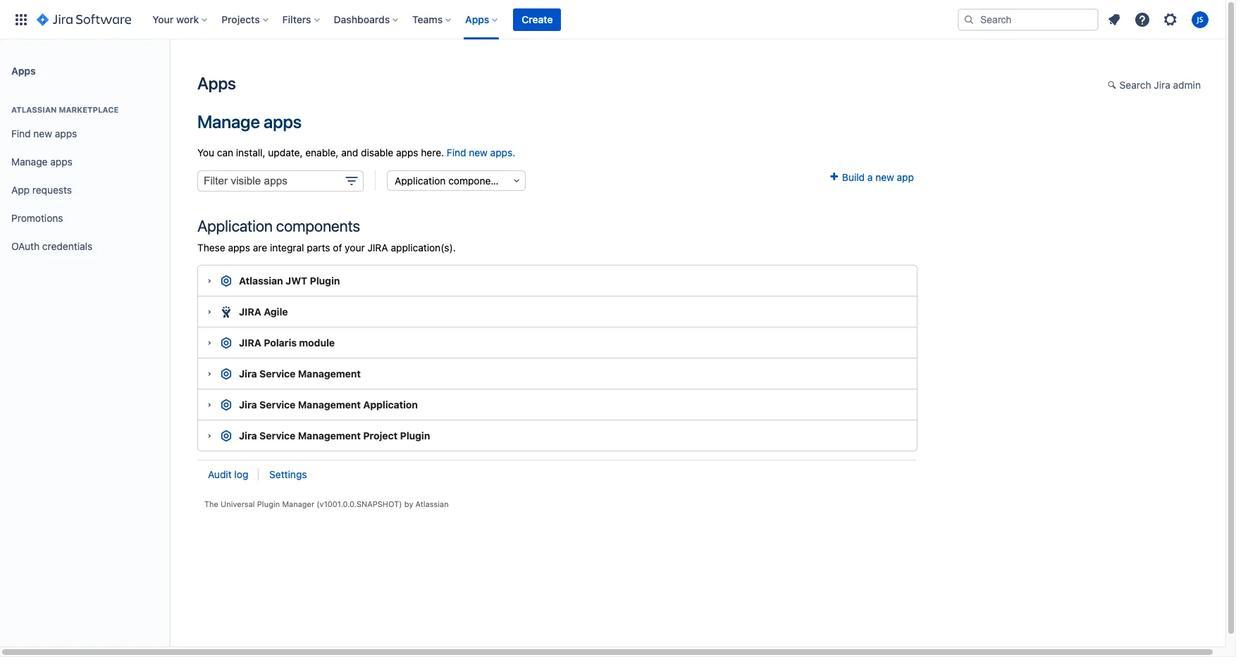 Task type: locate. For each thing, give the bounding box(es) containing it.
jira
[[1155, 79, 1171, 91], [239, 368, 257, 380], [239, 399, 257, 411], [239, 430, 257, 442]]

1 horizontal spatial atlassian
[[239, 275, 283, 287]]

1 vertical spatial components
[[276, 217, 360, 236]]

components up "parts"
[[276, 217, 360, 236]]

components down find new apps. link
[[449, 175, 505, 187]]

your work button
[[148, 8, 213, 31]]

requests
[[32, 184, 72, 196]]

atlassian
[[11, 105, 57, 114], [239, 275, 283, 287], [416, 500, 449, 509]]

Search field
[[958, 8, 1099, 31]]

application components
[[395, 175, 505, 187], [197, 217, 360, 236]]

primary element
[[8, 0, 958, 39]]

admin
[[1174, 79, 1202, 91]]

service for jira service management project plugin
[[260, 430, 296, 442]]

manage apps up install,
[[197, 111, 302, 132]]

1 vertical spatial new
[[469, 147, 488, 159]]

2 vertical spatial atlassian
[[416, 500, 449, 509]]

0 vertical spatial atlassian
[[11, 105, 57, 114]]

1 horizontal spatial find
[[447, 147, 467, 159]]

plugin left manager
[[257, 500, 280, 509]]

1 vertical spatial atlassian
[[239, 275, 283, 287]]

application down here.
[[395, 175, 446, 187]]

jira down jira polaris module
[[239, 368, 257, 380]]

filters button
[[278, 8, 325, 31]]

new left the apps.
[[469, 147, 488, 159]]

0 vertical spatial find
[[11, 127, 31, 139]]

2 horizontal spatial plugin
[[400, 430, 430, 442]]

your
[[152, 13, 174, 25]]

2 vertical spatial application
[[363, 399, 418, 411]]

audit log
[[208, 469, 248, 481]]

0 horizontal spatial apps
[[11, 65, 36, 77]]

2 vertical spatial service
[[260, 430, 296, 442]]

find
[[11, 127, 31, 139], [447, 147, 467, 159]]

audit
[[208, 469, 232, 481]]

here.
[[421, 147, 444, 159]]

plugin right project
[[400, 430, 430, 442]]

2 management from the top
[[298, 399, 361, 411]]

0 horizontal spatial plugin
[[257, 500, 280, 509]]

teams
[[413, 13, 443, 25]]

projects
[[222, 13, 260, 25]]

atlassian jwt plugin
[[239, 275, 340, 287]]

application
[[395, 175, 446, 187], [197, 217, 273, 236], [363, 399, 418, 411]]

oauth credentials link
[[6, 233, 164, 261]]

1 horizontal spatial application components
[[395, 175, 505, 187]]

management up jira service management application on the bottom of page
[[298, 368, 361, 380]]

2 service from the top
[[260, 399, 296, 411]]

1 vertical spatial application
[[197, 217, 273, 236]]

2 vertical spatial new
[[876, 172, 895, 184]]

plugin for atlassian jwt plugin
[[310, 275, 340, 287]]

plugin right jwt
[[310, 275, 340, 287]]

apps left here.
[[396, 147, 419, 159]]

3 service from the top
[[260, 430, 296, 442]]

application up project
[[363, 399, 418, 411]]

0 vertical spatial service
[[260, 368, 296, 380]]

manage inside manage apps link
[[11, 156, 48, 168]]

projects button
[[217, 8, 274, 31]]

jira down jira service management
[[239, 399, 257, 411]]

0 horizontal spatial atlassian
[[11, 105, 57, 114]]

0 horizontal spatial find
[[11, 127, 31, 139]]

atlassian marketplace
[[11, 105, 119, 114]]

0 horizontal spatial application components
[[197, 217, 360, 236]]

jira right your
[[368, 242, 388, 254]]

manage apps
[[197, 111, 302, 132], [11, 156, 73, 168]]

1 horizontal spatial manage apps
[[197, 111, 302, 132]]

small image
[[829, 172, 840, 183]]

new
[[33, 127, 52, 139], [469, 147, 488, 159], [876, 172, 895, 184]]

create button
[[514, 8, 562, 31]]

manage up the app
[[11, 156, 48, 168]]

new down atlassian marketplace
[[33, 127, 52, 139]]

polaris
[[264, 337, 297, 349]]

atlassian right "by" on the bottom left
[[416, 500, 449, 509]]

parts
[[307, 242, 330, 254]]

jwt
[[286, 275, 308, 287]]

manage apps up app requests
[[11, 156, 73, 168]]

apps button
[[461, 8, 504, 31]]

2 vertical spatial jira
[[239, 337, 262, 349]]

management up jira service management project plugin
[[298, 399, 361, 411]]

a
[[868, 172, 873, 184]]

service down jira service management
[[260, 399, 296, 411]]

0 vertical spatial manage
[[197, 111, 260, 132]]

0 vertical spatial application components
[[395, 175, 505, 187]]

application components up integral
[[197, 217, 360, 236]]

filters
[[283, 13, 311, 25]]

application components down here.
[[395, 175, 505, 187]]

apps right "teams" dropdown button on the left top
[[466, 13, 490, 25]]

management
[[298, 368, 361, 380], [298, 399, 361, 411], [298, 430, 361, 442]]

app
[[897, 172, 915, 184]]

service up settings
[[260, 430, 296, 442]]

2 horizontal spatial atlassian
[[416, 500, 449, 509]]

apps up requests
[[50, 156, 73, 168]]

2 horizontal spatial apps
[[466, 13, 490, 25]]

atlassian up find new apps
[[11, 105, 57, 114]]

find right here.
[[447, 147, 467, 159]]

the universal plugin manager (v1001.0.0.snapshot) by atlassian
[[204, 500, 449, 509]]

1 vertical spatial application components
[[197, 217, 360, 236]]

2 vertical spatial plugin
[[257, 500, 280, 509]]

apps
[[264, 111, 302, 132], [55, 127, 77, 139], [396, 147, 419, 159], [50, 156, 73, 168], [228, 242, 250, 254]]

plugin for the universal plugin manager (v1001.0.0.snapshot) by atlassian
[[257, 500, 280, 509]]

plugin
[[310, 275, 340, 287], [400, 430, 430, 442], [257, 500, 280, 509]]

manage apps link
[[6, 148, 164, 176]]

jira up log in the left of the page
[[239, 430, 257, 442]]

manage apps inside atlassian marketplace group
[[11, 156, 73, 168]]

update,
[[268, 147, 303, 159]]

find new apps
[[11, 127, 77, 139]]

service down polaris at the left bottom of page
[[260, 368, 296, 380]]

your
[[345, 242, 365, 254]]

0 vertical spatial new
[[33, 127, 52, 139]]

0 horizontal spatial components
[[276, 217, 360, 236]]

jira for jira polaris module
[[239, 337, 262, 349]]

manager
[[282, 500, 315, 509]]

0 vertical spatial manage apps
[[197, 111, 302, 132]]

0 vertical spatial plugin
[[310, 275, 340, 287]]

jira left agile at the top
[[239, 306, 262, 318]]

credentials
[[42, 240, 92, 252]]

1 vertical spatial find
[[447, 147, 467, 159]]

service
[[260, 368, 296, 380], [260, 399, 296, 411], [260, 430, 296, 442]]

you
[[197, 147, 214, 159]]

project
[[363, 430, 398, 442]]

0 vertical spatial management
[[298, 368, 361, 380]]

find down atlassian marketplace
[[11, 127, 31, 139]]

1 horizontal spatial components
[[449, 175, 505, 187]]

manage up "can"
[[197, 111, 260, 132]]

banner
[[0, 0, 1226, 39]]

1 vertical spatial management
[[298, 399, 361, 411]]

components
[[449, 175, 505, 187], [276, 217, 360, 236]]

3 management from the top
[[298, 430, 361, 442]]

0 horizontal spatial manage apps
[[11, 156, 73, 168]]

apps inside dropdown button
[[466, 13, 490, 25]]

atlassian inside atlassian marketplace group
[[11, 105, 57, 114]]

and
[[341, 147, 358, 159]]

new right a
[[876, 172, 895, 184]]

application(s).
[[391, 242, 456, 254]]

of
[[333, 242, 342, 254]]

apps right sidebar navigation image
[[197, 73, 236, 93]]

1 service from the top
[[260, 368, 296, 380]]

0 horizontal spatial new
[[33, 127, 52, 139]]

2 vertical spatial management
[[298, 430, 361, 442]]

0 horizontal spatial manage
[[11, 156, 48, 168]]

apps down appswitcher icon
[[11, 65, 36, 77]]

jira left polaris at the left bottom of page
[[239, 337, 262, 349]]

atlassian up "jira agile"
[[239, 275, 283, 287]]

app requests link
[[6, 176, 164, 204]]

manage
[[197, 111, 260, 132], [11, 156, 48, 168]]

jira service management application
[[239, 399, 418, 411]]

small image
[[1108, 80, 1120, 91]]

1 vertical spatial manage apps
[[11, 156, 73, 168]]

service for jira service management application
[[260, 399, 296, 411]]

management down jira service management application on the bottom of page
[[298, 430, 361, 442]]

application up these
[[197, 217, 273, 236]]

service for jira service management
[[260, 368, 296, 380]]

log
[[234, 469, 248, 481]]

jira
[[368, 242, 388, 254], [239, 306, 262, 318], [239, 337, 262, 349]]

apps
[[466, 13, 490, 25], [11, 65, 36, 77], [197, 73, 236, 93]]

dashboards
[[334, 13, 390, 25]]

None field
[[197, 171, 364, 192]]

1 vertical spatial service
[[260, 399, 296, 411]]

1 vertical spatial manage
[[11, 156, 48, 168]]

1 vertical spatial jira
[[239, 306, 262, 318]]

1 vertical spatial plugin
[[400, 430, 430, 442]]

jira software image
[[37, 11, 131, 28], [37, 11, 131, 28]]

1 horizontal spatial plugin
[[310, 275, 340, 287]]

agile
[[264, 306, 288, 318]]

create
[[522, 13, 553, 25]]



Task type: describe. For each thing, give the bounding box(es) containing it.
app
[[11, 184, 30, 196]]

jira service management
[[239, 368, 361, 380]]

atlassian link
[[416, 500, 449, 509]]

can
[[217, 147, 233, 159]]

apps left are
[[228, 242, 250, 254]]

help image
[[1135, 11, 1152, 28]]

by
[[405, 500, 414, 509]]

jira for jira service management project plugin
[[239, 430, 257, 442]]

atlassian for atlassian marketplace
[[11, 105, 57, 114]]

teams button
[[408, 8, 457, 31]]

app requests
[[11, 184, 72, 196]]

settings
[[269, 469, 307, 481]]

0 vertical spatial components
[[449, 175, 505, 187]]

jira for jira service management application
[[239, 399, 257, 411]]

the
[[204, 500, 219, 509]]

atlassian for atlassian jwt plugin
[[239, 275, 283, 287]]

apps down atlassian marketplace
[[55, 127, 77, 139]]

build a new app link
[[829, 172, 915, 184]]

management for application
[[298, 399, 361, 411]]

oauth credentials
[[11, 240, 92, 252]]

jira service management project plugin
[[239, 430, 430, 442]]

build
[[843, 172, 865, 184]]

dashboards button
[[330, 8, 404, 31]]

(v1001.0.0.snapshot)
[[317, 500, 402, 509]]

search jira admin
[[1120, 79, 1202, 91]]

sidebar navigation image
[[154, 56, 185, 85]]

search image
[[964, 14, 975, 25]]

1 horizontal spatial apps
[[197, 73, 236, 93]]

disable
[[361, 147, 394, 159]]

appswitcher icon image
[[13, 11, 30, 28]]

enable,
[[306, 147, 339, 159]]

marketplace
[[59, 105, 119, 114]]

1 horizontal spatial new
[[469, 147, 488, 159]]

1 horizontal spatial manage
[[197, 111, 260, 132]]

0 vertical spatial jira
[[368, 242, 388, 254]]

find new apps link
[[6, 120, 164, 148]]

apps up 'update,'
[[264, 111, 302, 132]]

you can install, update, enable, and disable apps here. find new apps.
[[197, 147, 516, 159]]

jira agile
[[239, 306, 288, 318]]

your profile and settings image
[[1192, 11, 1209, 28]]

install,
[[236, 147, 266, 159]]

promotions
[[11, 212, 63, 224]]

0 vertical spatial application
[[395, 175, 446, 187]]

search
[[1120, 79, 1152, 91]]

work
[[176, 13, 199, 25]]

find new apps. link
[[447, 147, 516, 159]]

new inside atlassian marketplace group
[[33, 127, 52, 139]]

audit log link
[[208, 469, 248, 481]]

jira for jira agile
[[239, 306, 262, 318]]

find inside atlassian marketplace group
[[11, 127, 31, 139]]

banner containing your work
[[0, 0, 1226, 39]]

are
[[253, 242, 267, 254]]

these
[[197, 242, 225, 254]]

your work
[[152, 13, 199, 25]]

atlassian marketplace group
[[6, 90, 164, 265]]

build a new app
[[840, 172, 915, 184]]

apps.
[[491, 147, 516, 159]]

1 management from the top
[[298, 368, 361, 380]]

management for project
[[298, 430, 361, 442]]

oauth
[[11, 240, 40, 252]]

these apps are integral parts of your jira application(s).
[[197, 242, 456, 254]]

settings image
[[1163, 11, 1180, 28]]

integral
[[270, 242, 304, 254]]

promotions link
[[6, 204, 164, 233]]

settings link
[[269, 469, 307, 481]]

jira polaris module
[[239, 337, 335, 349]]

jira left admin
[[1155, 79, 1171, 91]]

search jira admin link
[[1101, 75, 1209, 97]]

universal
[[221, 500, 255, 509]]

module
[[299, 337, 335, 349]]

jira for jira service management
[[239, 368, 257, 380]]

2 horizontal spatial new
[[876, 172, 895, 184]]

notifications image
[[1106, 11, 1123, 28]]



Task type: vqa. For each thing, say whether or not it's contained in the screenshot.
your
yes



